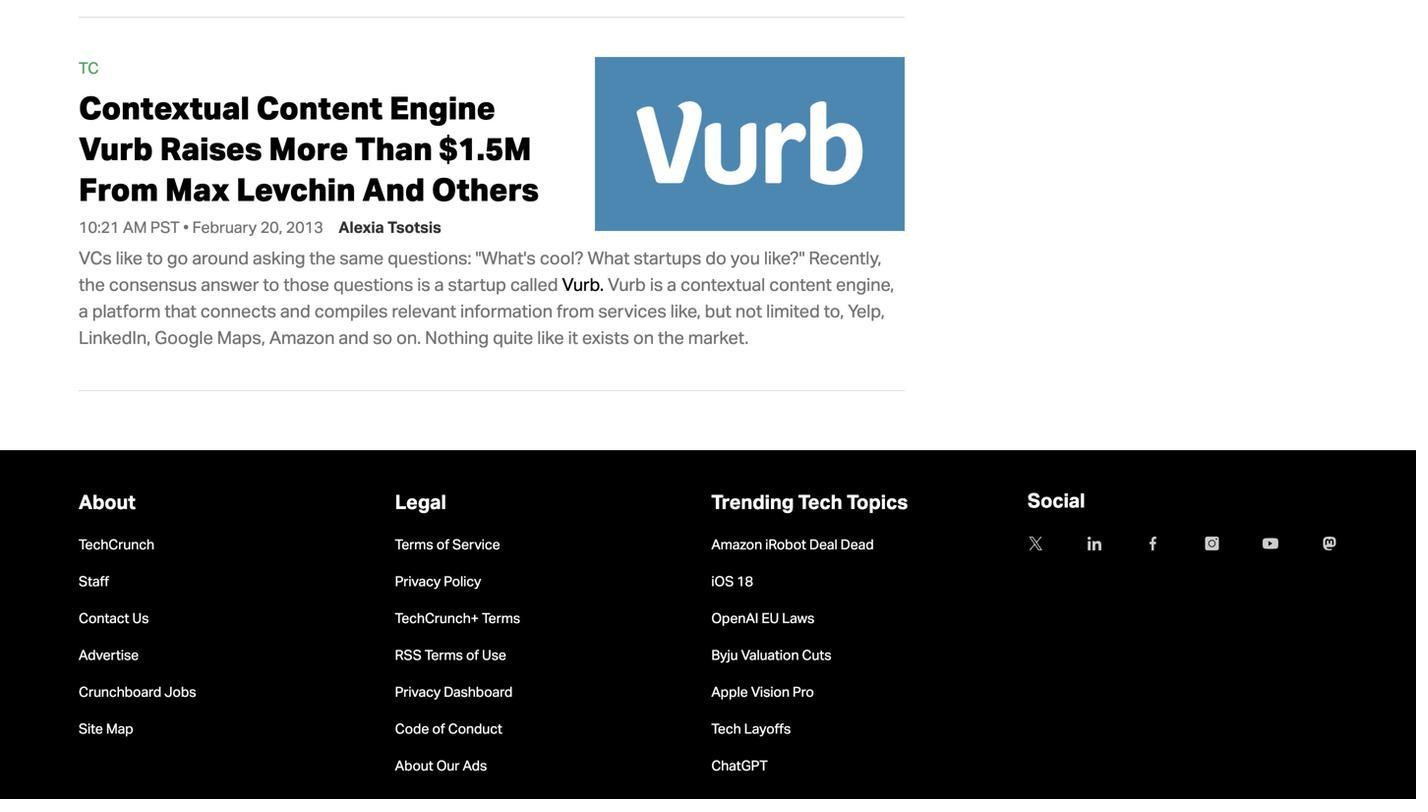Task type: describe. For each thing, give the bounding box(es) containing it.
contextual
[[79, 87, 250, 127]]

navigation containing social
[[10, 451, 1406, 800]]

is inside vcs like to go around asking the same questions: "what's cool? what startups do you like?" recently, the consensus answer to those questions is a startup called
[[417, 274, 430, 296]]

from
[[79, 169, 158, 209]]

about our ads
[[395, 757, 487, 775]]

jobs
[[164, 684, 196, 701]]

10:21 am pst • february 20, 2013
[[79, 218, 327, 237]]

is inside vurb is a contextual content engine, a platform that connects and compiles relevant information from services like, but not limited to, yelp, linkedin, google maps, amazon and so on. nothing quite like it exists on the market.
[[650, 274, 663, 296]]

engine
[[390, 87, 496, 127]]

compiles
[[314, 300, 388, 322]]

amazon inside 'link'
[[711, 536, 762, 553]]

site
[[79, 721, 103, 738]]

advertise
[[79, 647, 139, 664]]

trending tech topics
[[711, 490, 908, 515]]

like?"
[[764, 247, 805, 269]]

policy
[[444, 573, 481, 590]]

questions:
[[388, 247, 472, 269]]

laws
[[782, 610, 815, 627]]

a inside vcs like to go around asking the same questions: "what's cool? what startups do you like?" recently, the consensus answer to those questions is a startup called
[[434, 274, 444, 296]]

conduct
[[448, 721, 502, 738]]

alexia tsotsis
[[339, 218, 441, 237]]

0 horizontal spatial and
[[280, 300, 310, 322]]

trending tech topics link
[[711, 480, 1008, 526]]

amazon irobot deal dead
[[711, 536, 874, 553]]

ios 18 link
[[711, 563, 1008, 600]]

like inside vurb is a contextual content engine, a platform that connects and compiles relevant information from services like, but not limited to, yelp, linkedin, google maps, amazon and so on. nothing quite like it exists on the market.
[[537, 327, 564, 349]]

around
[[192, 247, 249, 269]]

1 vertical spatial to
[[263, 274, 280, 296]]

code
[[395, 721, 429, 738]]

alexia
[[339, 218, 384, 237]]

of for conduct
[[432, 721, 445, 738]]

our
[[436, 757, 460, 775]]

asking
[[253, 247, 305, 269]]

contextual content engine vurb raises more than $1.5m from max levchin and others link
[[79, 87, 539, 211]]

terms of service link
[[395, 526, 692, 563]]

contact us link
[[79, 600, 375, 637]]

topics
[[847, 490, 908, 515]]

more
[[269, 128, 348, 168]]

openai eu laws link
[[711, 600, 1008, 637]]

services
[[598, 300, 667, 322]]

vcs like to go around asking the same questions: "what's cool? what startups do you like?" recently, the consensus answer to those questions is a startup called
[[79, 247, 882, 296]]

code of conduct
[[395, 721, 502, 738]]

exists
[[582, 327, 629, 349]]

privacy policy
[[395, 573, 481, 590]]

openai eu laws
[[711, 610, 815, 627]]

techcrunch+
[[395, 610, 479, 627]]

on
[[633, 327, 654, 349]]

•
[[183, 218, 189, 237]]

like,
[[671, 300, 701, 322]]

rss terms of use link
[[395, 637, 692, 674]]

about our ads link
[[395, 748, 692, 785]]

techcrunch+ terms
[[395, 610, 520, 627]]

called
[[510, 274, 558, 296]]

deal
[[809, 536, 838, 553]]

2 horizontal spatial a
[[667, 274, 677, 296]]

0 vertical spatial terms
[[395, 536, 433, 553]]

tc contextual content engine vurb raises more than $1.5m from max levchin and others
[[79, 58, 539, 209]]

about for about
[[79, 490, 136, 515]]

quite
[[493, 327, 533, 349]]

0 horizontal spatial to
[[147, 247, 163, 269]]

vurb.
[[562, 274, 604, 296]]

site map
[[79, 721, 133, 738]]

startup
[[448, 274, 506, 296]]

legal
[[395, 490, 446, 515]]

rss terms of use
[[395, 647, 506, 664]]

techcrunch
[[79, 536, 154, 553]]

vurb inside vurb is a contextual content engine, a platform that connects and compiles relevant information from services like, but not limited to, yelp, linkedin, google maps, amazon and so on. nothing quite like it exists on the market.
[[608, 274, 646, 296]]

consensus
[[109, 274, 197, 296]]

legal link
[[395, 480, 692, 526]]

20,
[[260, 218, 282, 237]]

valuation
[[741, 647, 799, 664]]

am
[[123, 218, 147, 237]]

pro
[[793, 684, 814, 701]]

advertise link
[[79, 637, 375, 674]]

alexia tsotsis link
[[339, 218, 441, 239]]

to,
[[824, 300, 844, 322]]

pst
[[150, 218, 180, 237]]

yelp,
[[848, 300, 885, 322]]

go
[[167, 247, 188, 269]]

cuts
[[802, 647, 832, 664]]



Task type: vqa. For each thing, say whether or not it's contained in the screenshot.
For in the The streamer, along with Epic, Match, and others, has been a longtime critic of the tech giant and one that has pushed for increased regulation, including through the DMA.
no



Task type: locate. For each thing, give the bounding box(es) containing it.
privacy dashboard link
[[395, 674, 692, 711]]

1 vertical spatial vurb
[[608, 274, 646, 296]]

apple
[[711, 684, 748, 701]]

tc
[[79, 58, 99, 78]]

0 vertical spatial vurb
[[79, 128, 153, 168]]

staff link
[[79, 563, 375, 600]]

from
[[557, 300, 594, 322]]

1 horizontal spatial and
[[339, 327, 369, 349]]

but
[[705, 300, 732, 322]]

contextual
[[681, 274, 765, 296]]

1 is from the left
[[417, 274, 430, 296]]

and down compiles
[[339, 327, 369, 349]]

1 horizontal spatial amazon
[[711, 536, 762, 553]]

not
[[736, 300, 762, 322]]

of left use
[[466, 647, 479, 664]]

1 horizontal spatial vurb
[[608, 274, 646, 296]]

openai
[[711, 610, 759, 627]]

to down "asking"
[[263, 274, 280, 296]]

nothing
[[425, 327, 489, 349]]

1 vertical spatial terms
[[482, 610, 520, 627]]

1 vertical spatial privacy
[[395, 684, 441, 701]]

10:21
[[79, 218, 119, 237]]

terms for rss terms of use
[[425, 647, 463, 664]]

0 horizontal spatial the
[[79, 274, 105, 296]]

layoffs
[[744, 721, 791, 738]]

1 horizontal spatial is
[[650, 274, 663, 296]]

byju
[[711, 647, 738, 664]]

1 horizontal spatial to
[[263, 274, 280, 296]]

like down am
[[116, 247, 143, 269]]

ios
[[711, 573, 734, 590]]

ads
[[463, 757, 487, 775]]

1 vertical spatial amazon
[[711, 536, 762, 553]]

chatgpt link
[[711, 748, 1008, 785]]

tsotsis
[[388, 218, 441, 237]]

is up the relevant
[[417, 274, 430, 296]]

what
[[588, 247, 630, 269]]

privacy policy link
[[395, 563, 692, 600]]

a
[[434, 274, 444, 296], [667, 274, 677, 296], [79, 300, 88, 322]]

privacy dashboard
[[395, 684, 513, 701]]

terms right rss
[[425, 647, 463, 664]]

0 horizontal spatial a
[[79, 300, 88, 322]]

dead
[[841, 536, 874, 553]]

service
[[452, 536, 500, 553]]

privacy up techcrunch+
[[395, 573, 441, 590]]

about for about our ads
[[395, 757, 433, 775]]

0 vertical spatial tech
[[798, 490, 843, 515]]

and down those
[[280, 300, 310, 322]]

2 privacy from the top
[[395, 684, 441, 701]]

vcs
[[79, 247, 112, 269]]

0 vertical spatial to
[[147, 247, 163, 269]]

it
[[568, 327, 578, 349]]

terms
[[395, 536, 433, 553], [482, 610, 520, 627], [425, 647, 463, 664]]

1 horizontal spatial tech
[[798, 490, 843, 515]]

amazon down those
[[269, 327, 335, 349]]

amazon inside vurb is a contextual content engine, a platform that connects and compiles relevant information from services like, but not limited to, yelp, linkedin, google maps, amazon and so on. nothing quite like it exists on the market.
[[269, 327, 335, 349]]

max
[[165, 169, 230, 209]]

navigation
[[10, 451, 1406, 800]]

about up techcrunch
[[79, 490, 136, 515]]

byju valuation cuts
[[711, 647, 832, 664]]

like inside vcs like to go around asking the same questions: "what's cool? what startups do you like?" recently, the consensus answer to those questions is a startup called
[[116, 247, 143, 269]]

tech layoffs link
[[711, 711, 1008, 748]]

content
[[769, 274, 832, 296]]

1 vertical spatial about
[[395, 757, 433, 775]]

a down startups on the left top
[[667, 274, 677, 296]]

google
[[155, 327, 213, 349]]

0 horizontal spatial amazon
[[269, 327, 335, 349]]

privacy for privacy dashboard
[[395, 684, 441, 701]]

vurb up services
[[608, 274, 646, 296]]

apple vision pro
[[711, 684, 814, 701]]

1 vertical spatial like
[[537, 327, 564, 349]]

2 vertical spatial of
[[432, 721, 445, 738]]

content
[[256, 87, 383, 127]]

same
[[340, 247, 384, 269]]

privacy
[[395, 573, 441, 590], [395, 684, 441, 701]]

map
[[106, 721, 133, 738]]

maps,
[[217, 327, 265, 349]]

0 vertical spatial about
[[79, 490, 136, 515]]

0 horizontal spatial is
[[417, 274, 430, 296]]

eu
[[762, 610, 779, 627]]

$1.5m
[[439, 128, 531, 168]]

vurb up from
[[79, 128, 153, 168]]

contact us
[[79, 610, 149, 627]]

crunchboard
[[79, 684, 161, 701]]

0 vertical spatial the
[[309, 247, 336, 269]]

a down questions:
[[434, 274, 444, 296]]

1 horizontal spatial a
[[434, 274, 444, 296]]

information
[[460, 300, 553, 322]]

byju valuation cuts link
[[711, 637, 1008, 674]]

privacy for privacy policy
[[395, 573, 441, 590]]

2 vertical spatial terms
[[425, 647, 463, 664]]

us
[[132, 610, 149, 627]]

1 horizontal spatial like
[[537, 327, 564, 349]]

linkedin,
[[79, 327, 151, 349]]

that
[[165, 300, 197, 322]]

the inside vurb is a contextual content engine, a platform that connects and compiles relevant information from services like, but not limited to, yelp, linkedin, google maps, amazon and so on. nothing quite like it exists on the market.
[[658, 327, 684, 349]]

1 vertical spatial of
[[466, 647, 479, 664]]

vurb is a contextual content engine, a platform that connects and compiles relevant information from services like, but not limited to, yelp, linkedin, google maps, amazon and so on. nothing quite like it exists on the market.
[[79, 274, 894, 349]]

tech layoffs
[[711, 721, 791, 738]]

0 horizontal spatial vurb
[[79, 128, 153, 168]]

others
[[432, 169, 539, 209]]

0 vertical spatial like
[[116, 247, 143, 269]]

0 vertical spatial of
[[436, 536, 449, 553]]

0 vertical spatial amazon
[[269, 327, 335, 349]]

2 horizontal spatial the
[[658, 327, 684, 349]]

tech
[[798, 490, 843, 515], [711, 721, 741, 738]]

the down vcs
[[79, 274, 105, 296]]

is down startups on the left top
[[650, 274, 663, 296]]

of right code
[[432, 721, 445, 738]]

the right on
[[658, 327, 684, 349]]

terms down 'legal'
[[395, 536, 433, 553]]

crunchboard jobs
[[79, 684, 196, 701]]

2 vertical spatial the
[[658, 327, 684, 349]]

platform
[[92, 300, 161, 322]]

techcrunch link
[[79, 526, 375, 563]]

of for service
[[436, 536, 449, 553]]

site map link
[[79, 711, 375, 748]]

crunchboard jobs link
[[79, 674, 375, 711]]

2 is from the left
[[650, 274, 663, 296]]

answer
[[201, 274, 259, 296]]

tech down apple
[[711, 721, 741, 738]]

about link
[[79, 480, 375, 526]]

"what's
[[475, 247, 536, 269]]

terms of service
[[395, 536, 500, 553]]

relevant
[[392, 300, 456, 322]]

1 vertical spatial the
[[79, 274, 105, 296]]

terms for techcrunch+ terms
[[482, 610, 520, 627]]

1 vertical spatial tech
[[711, 721, 741, 738]]

apple vision pro link
[[711, 674, 1008, 711]]

on.
[[396, 327, 421, 349]]

recently,
[[809, 247, 882, 269]]

those
[[283, 274, 329, 296]]

0 vertical spatial and
[[280, 300, 310, 322]]

0 horizontal spatial about
[[79, 490, 136, 515]]

chatgpt
[[711, 757, 768, 775]]

1 privacy from the top
[[395, 573, 441, 590]]

the up those
[[309, 247, 336, 269]]

1 horizontal spatial about
[[395, 757, 433, 775]]

market.
[[688, 327, 749, 349]]

1 vertical spatial and
[[339, 327, 369, 349]]

tech up deal
[[798, 490, 843, 515]]

0 vertical spatial privacy
[[395, 573, 441, 590]]

like left it
[[537, 327, 564, 349]]

to left the go
[[147, 247, 163, 269]]

amazon irobot deal dead link
[[711, 526, 1008, 563]]

0 horizontal spatial tech
[[711, 721, 741, 738]]

you
[[731, 247, 760, 269]]

trending
[[711, 490, 794, 515]]

privacy up code
[[395, 684, 441, 701]]

of left service
[[436, 536, 449, 553]]

about left our
[[395, 757, 433, 775]]

amazon up ios 18 on the right
[[711, 536, 762, 553]]

and
[[362, 169, 425, 209]]

terms up use
[[482, 610, 520, 627]]

vurb inside tc contextual content engine vurb raises more than $1.5m from max levchin and others
[[79, 128, 153, 168]]

rss
[[395, 647, 422, 664]]

a up linkedin,
[[79, 300, 88, 322]]

questions
[[333, 274, 413, 296]]

1 horizontal spatial the
[[309, 247, 336, 269]]

0 horizontal spatial like
[[116, 247, 143, 269]]

techcrunch+ terms link
[[395, 600, 692, 637]]



